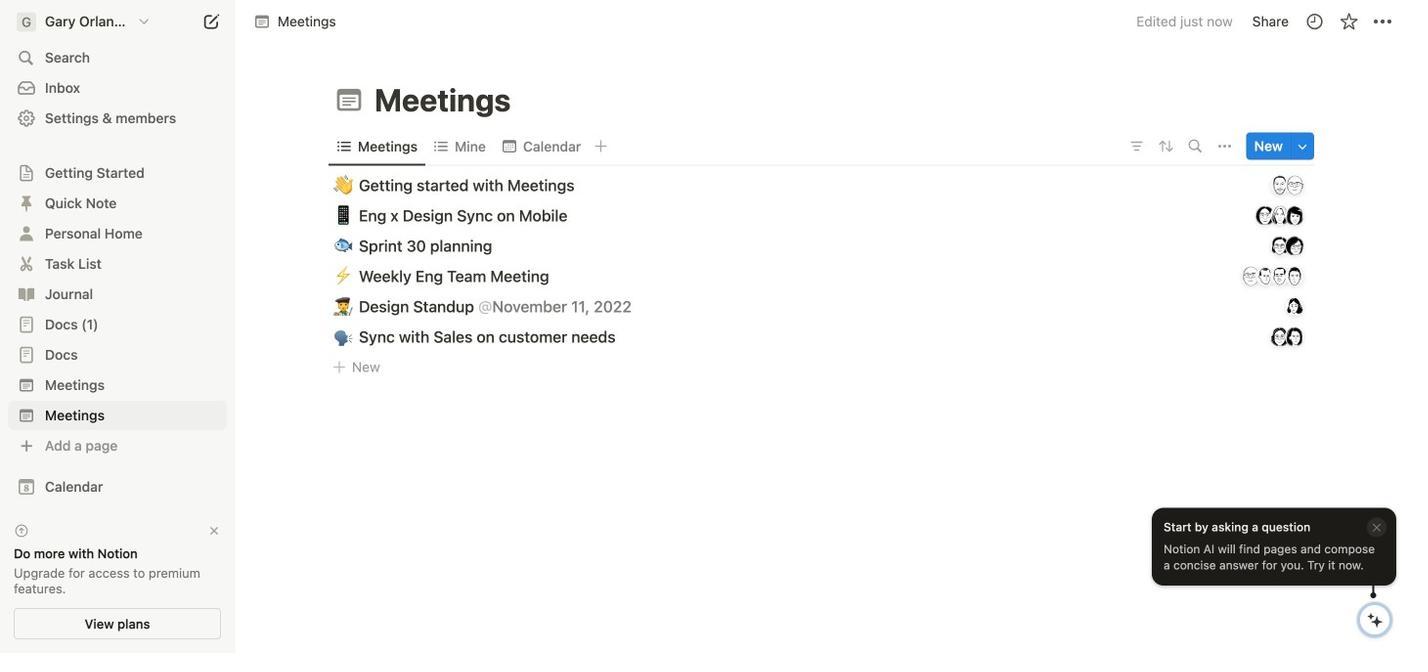 Task type: vqa. For each thing, say whether or not it's contained in the screenshot.
"Close sidebar" image
no



Task type: describe. For each thing, give the bounding box(es) containing it.
2 open image from the top
[[21, 198, 32, 209]]

2 open image from the top
[[21, 319, 32, 331]]

🐟 image
[[334, 233, 353, 259]]

1 open image from the top
[[21, 289, 32, 300]]

🧑‍🎨 image
[[334, 294, 353, 319]]

1 open image from the top
[[21, 167, 32, 179]]

change page icon image
[[334, 84, 365, 115]]

filter image
[[1130, 138, 1145, 154]]

search image
[[1189, 139, 1203, 153]]

📱 image
[[334, 203, 353, 228]]

🗣️ image
[[334, 324, 353, 350]]

⚡ image
[[334, 264, 353, 289]]

6 open image from the top
[[21, 380, 32, 391]]

new page image
[[200, 10, 223, 33]]

close tooltip image
[[1372, 521, 1383, 535]]

sort image
[[1157, 136, 1177, 156]]



Task type: locate. For each thing, give the bounding box(es) containing it.
dismiss image
[[207, 524, 221, 538]]

👋 image
[[334, 173, 353, 198]]

add view image
[[594, 139, 608, 153]]

4 open image from the top
[[21, 258, 32, 270]]

open image
[[21, 167, 32, 179], [21, 198, 32, 209], [21, 228, 32, 240], [21, 258, 32, 270], [21, 349, 32, 361], [21, 380, 32, 391], [21, 410, 32, 422]]

g image
[[17, 12, 36, 32]]

0 vertical spatial open image
[[21, 289, 32, 300]]

favorite image
[[1340, 12, 1359, 31]]

3 tab from the left
[[494, 132, 589, 160]]

tab
[[329, 132, 426, 160], [426, 132, 494, 160], [494, 132, 589, 160]]

tab list
[[329, 127, 1124, 166]]

updates image
[[1306, 12, 1325, 31]]

2 tab from the left
[[426, 132, 494, 160]]

1 tab from the left
[[329, 132, 426, 160]]

open image
[[21, 289, 32, 300], [21, 319, 32, 331]]

7 open image from the top
[[21, 410, 32, 422]]

1 vertical spatial open image
[[21, 319, 32, 331]]

3 open image from the top
[[21, 228, 32, 240]]

5 open image from the top
[[21, 349, 32, 361]]



